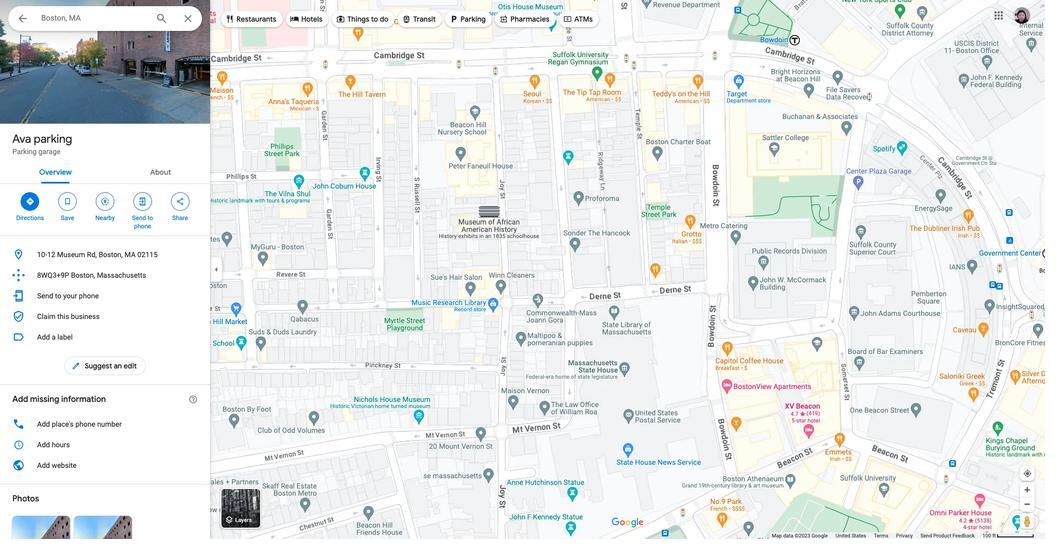 Task type: vqa. For each thing, say whether or not it's contained in the screenshot.
SEND TO YOUR PHONE
yes



Task type: locate. For each thing, give the bounding box(es) containing it.
add a label
[[37, 333, 73, 341]]

0 vertical spatial to
[[371, 14, 378, 24]]

0 vertical spatial phone
[[134, 223, 151, 230]]

a
[[52, 333, 56, 341]]

add hours button
[[0, 434, 210, 455]]

0 vertical spatial boston,
[[99, 250, 123, 259]]

to inside  things to do
[[371, 14, 378, 24]]

to left share
[[148, 214, 153, 222]]

garage
[[38, 147, 61, 156]]

 search field
[[8, 6, 202, 33]]

overview button
[[31, 159, 80, 183]]

to left do
[[371, 14, 378, 24]]

missing
[[30, 394, 59, 405]]

nearby
[[95, 214, 115, 222]]


[[499, 13, 509, 24]]

2 horizontal spatial send
[[921, 533, 933, 539]]

an
[[114, 361, 122, 371]]

8wq3+9p
[[37, 271, 69, 279]]

phone down 
[[134, 223, 151, 230]]

boston, down rd,
[[71, 271, 95, 279]]

1 vertical spatial parking
[[12, 147, 37, 156]]

add place's phone number button
[[0, 414, 210, 434]]


[[563, 13, 572, 24]]

8wq3+9p boston, massachusetts
[[37, 271, 146, 279]]

100 ft
[[983, 533, 996, 539]]

send left product
[[921, 533, 933, 539]]

pharmacies
[[511, 14, 550, 24]]

1 horizontal spatial send
[[132, 214, 146, 222]]

boston,
[[99, 250, 123, 259], [71, 271, 95, 279]]

do
[[380, 14, 389, 24]]

information for ava parking region
[[0, 244, 210, 327]]

about
[[150, 167, 171, 177]]

1 vertical spatial boston,
[[71, 271, 95, 279]]

1 vertical spatial send
[[37, 292, 53, 300]]

edit
[[124, 361, 137, 371]]

footer inside google maps "element"
[[772, 532, 983, 539]]

send up claim
[[37, 292, 53, 300]]

add left hours
[[37, 441, 50, 449]]

add website button
[[0, 455, 210, 476]]

add left website
[[37, 461, 50, 469]]

rd,
[[87, 250, 97, 259]]

photos
[[12, 494, 39, 504]]

add for add place's phone number
[[37, 420, 50, 428]]

massachusetts
[[97, 271, 146, 279]]

add place's phone number
[[37, 420, 122, 428]]

claim this business link
[[0, 306, 210, 327]]

transit
[[413, 14, 436, 24]]

museum
[[57, 250, 85, 259]]

add left a
[[37, 333, 50, 341]]

parking down "ava"
[[12, 147, 37, 156]]

to inside send to phone
[[148, 214, 153, 222]]

none field inside the boston, ma field
[[41, 12, 147, 24]]

 restaurants
[[225, 13, 277, 24]]

add inside button
[[37, 333, 50, 341]]

atms
[[575, 14, 593, 24]]

phone for to
[[134, 223, 151, 230]]

feedback
[[953, 533, 975, 539]]

0 vertical spatial send
[[132, 214, 146, 222]]


[[63, 196, 72, 207]]

0 horizontal spatial send
[[37, 292, 53, 300]]

about button
[[142, 159, 179, 183]]

0 horizontal spatial to
[[55, 292, 61, 300]]

phone right your
[[79, 292, 99, 300]]


[[100, 196, 110, 207]]

send to phone
[[132, 214, 153, 230]]


[[138, 196, 147, 207]]

phone inside send to phone
[[134, 223, 151, 230]]

business
[[71, 312, 100, 321]]

parking
[[461, 14, 486, 24], [12, 147, 37, 156]]

terms button
[[874, 532, 889, 539]]

to inside button
[[55, 292, 61, 300]]

1 horizontal spatial boston,
[[99, 250, 123, 259]]

2 horizontal spatial to
[[371, 14, 378, 24]]

1 vertical spatial to
[[148, 214, 153, 222]]

2 vertical spatial phone
[[75, 420, 95, 428]]

suggest
[[85, 361, 112, 371]]

phone
[[134, 223, 151, 230], [79, 292, 99, 300], [75, 420, 95, 428]]

send inside send to phone
[[132, 214, 146, 222]]

label
[[57, 333, 73, 341]]

send down 
[[132, 214, 146, 222]]

phone for place's
[[75, 420, 95, 428]]

add left missing
[[12, 394, 28, 405]]


[[290, 13, 299, 24]]

show your location image
[[1023, 469, 1033, 478]]

add
[[37, 333, 50, 341], [12, 394, 28, 405], [37, 420, 50, 428], [37, 441, 50, 449], [37, 461, 50, 469]]

 suggest an edit
[[71, 360, 137, 372]]

10-12 museum rd, boston, ma 02115 button
[[0, 244, 210, 265]]

directions
[[16, 214, 44, 222]]

add left place's
[[37, 420, 50, 428]]

more info image
[[189, 395, 198, 404]]

Boston, MA field
[[8, 6, 202, 31]]

0 horizontal spatial parking
[[12, 147, 37, 156]]

footer
[[772, 532, 983, 539]]

0 vertical spatial parking
[[461, 14, 486, 24]]

2 vertical spatial send
[[921, 533, 933, 539]]

send inside footer
[[921, 533, 933, 539]]

to for send to your phone
[[55, 292, 61, 300]]

zoom out image
[[1024, 500, 1032, 508]]

boston, right rd,
[[99, 250, 123, 259]]

things
[[347, 14, 370, 24]]

send inside "information for ava parking" region
[[37, 292, 53, 300]]

1 vertical spatial phone
[[79, 292, 99, 300]]

phone right place's
[[75, 420, 95, 428]]

10-12 museum rd, boston, ma 02115
[[37, 250, 158, 259]]

to left your
[[55, 292, 61, 300]]

10-
[[37, 250, 47, 259]]

None field
[[41, 12, 147, 24]]

phone inside "information for ava parking" region
[[79, 292, 99, 300]]

tab list
[[0, 159, 210, 183]]

street view & 360° image
[[74, 516, 132, 539]]


[[402, 13, 411, 24]]

1 horizontal spatial parking
[[461, 14, 486, 24]]

tab list containing overview
[[0, 159, 210, 183]]

 things to do
[[336, 13, 389, 24]]

zoom in image
[[1024, 486, 1032, 494]]

2 vertical spatial to
[[55, 292, 61, 300]]

number
[[97, 420, 122, 428]]

hours
[[52, 441, 70, 449]]

send
[[132, 214, 146, 222], [37, 292, 53, 300], [921, 533, 933, 539]]

parking right 
[[461, 14, 486, 24]]

footer containing map data ©2023 google
[[772, 532, 983, 539]]

 hotels
[[290, 13, 323, 24]]

add website
[[37, 461, 77, 469]]

add inside "button"
[[37, 441, 50, 449]]

1 horizontal spatial to
[[148, 214, 153, 222]]



Task type: describe. For each thing, give the bounding box(es) containing it.
100
[[983, 533, 992, 539]]

parking
[[34, 132, 72, 146]]

privacy button
[[897, 532, 913, 539]]

google maps element
[[0, 0, 1046, 539]]

data
[[784, 533, 794, 539]]

information
[[61, 394, 106, 405]]

ma
[[125, 250, 136, 259]]

ava
[[12, 132, 31, 146]]


[[16, 11, 29, 26]]

parking inside the ava parking parking garage
[[12, 147, 37, 156]]

add for add hours
[[37, 441, 50, 449]]

layers
[[235, 517, 252, 524]]

save
[[61, 214, 74, 222]]

send for send to your phone
[[37, 292, 53, 300]]

add hours
[[37, 441, 70, 449]]

website
[[52, 461, 77, 469]]

terms
[[874, 533, 889, 539]]

united states
[[836, 533, 867, 539]]

share
[[172, 214, 188, 222]]


[[71, 360, 81, 372]]

states
[[852, 533, 867, 539]]

send product feedback
[[921, 533, 975, 539]]

send for send product feedback
[[921, 533, 933, 539]]

your
[[63, 292, 77, 300]]

hotels
[[301, 14, 323, 24]]

send to your phone button
[[0, 285, 210, 306]]

claim
[[37, 312, 56, 321]]

this
[[57, 312, 69, 321]]

©2023
[[795, 533, 811, 539]]

add missing information
[[12, 394, 106, 405]]

ava parking main content
[[0, 0, 210, 539]]

send product feedback button
[[921, 532, 975, 539]]

ft
[[993, 533, 996, 539]]

map
[[772, 533, 782, 539]]

google
[[812, 533, 828, 539]]

send for send to phone
[[132, 214, 146, 222]]

actions for ava parking region
[[0, 184, 210, 236]]


[[336, 13, 345, 24]]

add for add website
[[37, 461, 50, 469]]

overview
[[39, 167, 72, 177]]


[[176, 196, 185, 207]]

product
[[934, 533, 952, 539]]


[[225, 13, 234, 24]]

collapse side panel image
[[211, 264, 222, 275]]

privacy
[[897, 533, 913, 539]]

100 ft button
[[983, 533, 1035, 539]]

to for send to phone
[[148, 214, 153, 222]]


[[449, 13, 459, 24]]

8wq3+9p boston, massachusetts button
[[0, 265, 210, 285]]

map data ©2023 google
[[772, 533, 828, 539]]

show street view coverage image
[[1020, 513, 1035, 529]]

google account: michele murakami  
(michele.murakami@adept.ai) image
[[1014, 7, 1031, 24]]

send to your phone
[[37, 292, 99, 300]]

 transit
[[402, 13, 436, 24]]

restaurants
[[237, 14, 277, 24]]

photo of ava parking image
[[0, 0, 210, 124]]

place's
[[52, 420, 74, 428]]

claim this business
[[37, 312, 100, 321]]

12
[[47, 250, 55, 259]]

 button
[[8, 6, 37, 33]]

add a label button
[[0, 327, 210, 347]]

 pharmacies
[[499, 13, 550, 24]]

united
[[836, 533, 851, 539]]

ava parking parking garage
[[12, 132, 72, 156]]

tab list inside google maps "element"
[[0, 159, 210, 183]]

add for add missing information
[[12, 394, 28, 405]]

parking garage button
[[12, 146, 61, 157]]

 atms
[[563, 13, 593, 24]]


[[25, 196, 35, 207]]

 parking
[[449, 13, 486, 24]]

all image
[[12, 516, 70, 539]]

0 horizontal spatial boston,
[[71, 271, 95, 279]]

united states button
[[836, 532, 867, 539]]

parking inside  parking
[[461, 14, 486, 24]]

add for add a label
[[37, 333, 50, 341]]

02115
[[137, 250, 158, 259]]



